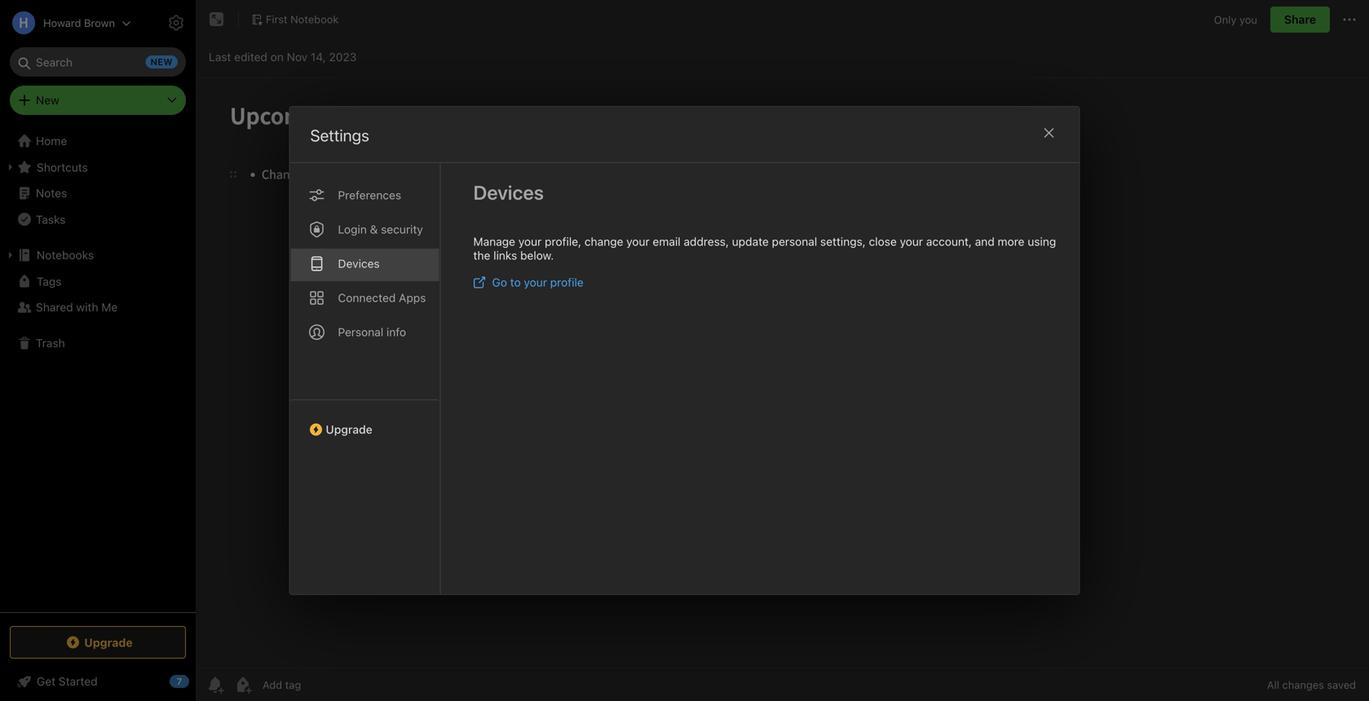 Task type: locate. For each thing, give the bounding box(es) containing it.
the
[[473, 249, 490, 262]]

1 horizontal spatial upgrade
[[326, 423, 372, 436]]

shortcuts button
[[0, 154, 195, 180]]

personal
[[772, 235, 817, 248]]

login
[[338, 223, 367, 236]]

your
[[518, 235, 542, 248], [626, 235, 650, 248], [900, 235, 923, 248], [524, 276, 547, 289]]

your up below.
[[518, 235, 542, 248]]

1 horizontal spatial devices
[[473, 181, 544, 204]]

0 horizontal spatial upgrade button
[[10, 626, 186, 659]]

1 vertical spatial upgrade
[[84, 636, 133, 649]]

notes
[[36, 186, 67, 200]]

connected apps
[[338, 291, 426, 305]]

nov
[[287, 50, 308, 64]]

devices up the manage
[[473, 181, 544, 204]]

devices
[[473, 181, 544, 204], [338, 257, 380, 270]]

tree
[[0, 128, 196, 612]]

personal info
[[338, 325, 406, 339]]

first notebook button
[[245, 8, 344, 31]]

1 vertical spatial devices
[[338, 257, 380, 270]]

your right to
[[524, 276, 547, 289]]

trash link
[[0, 330, 195, 356]]

more
[[998, 235, 1025, 248]]

go to your profile button
[[473, 276, 584, 289]]

links
[[494, 249, 517, 262]]

edited
[[234, 50, 267, 64]]

shared with me
[[36, 301, 118, 314]]

notebook
[[290, 13, 339, 25]]

2023
[[329, 50, 357, 64]]

tab list
[[290, 163, 441, 595]]

new
[[36, 93, 59, 107]]

Note Editor text field
[[196, 78, 1369, 668]]

1 vertical spatial upgrade button
[[10, 626, 186, 659]]

settings
[[310, 126, 369, 145]]

tree containing home
[[0, 128, 196, 612]]

close
[[869, 235, 897, 248]]

expand notebooks image
[[4, 249, 17, 262]]

tags button
[[0, 268, 195, 294]]

home
[[36, 134, 67, 148]]

Search text field
[[21, 47, 175, 77]]

upgrade button
[[290, 400, 440, 443], [10, 626, 186, 659]]

upgrade
[[326, 423, 372, 436], [84, 636, 133, 649]]

upgrade inside tab list
[[326, 423, 372, 436]]

upgrade for left the upgrade popup button
[[84, 636, 133, 649]]

0 vertical spatial upgrade button
[[290, 400, 440, 443]]

profile
[[550, 276, 584, 289]]

notebooks link
[[0, 242, 195, 268]]

0 vertical spatial upgrade
[[326, 423, 372, 436]]

1 horizontal spatial upgrade button
[[290, 400, 440, 443]]

below.
[[520, 249, 554, 262]]

home link
[[0, 128, 196, 154]]

0 vertical spatial devices
[[473, 181, 544, 204]]

manage
[[473, 235, 515, 248]]

None search field
[[21, 47, 175, 77]]

shared
[[36, 301, 73, 314]]

devices down the login
[[338, 257, 380, 270]]

changes
[[1282, 679, 1324, 691]]

0 horizontal spatial devices
[[338, 257, 380, 270]]

devices inside tab list
[[338, 257, 380, 270]]

note window element
[[196, 0, 1369, 701]]

your left email
[[626, 235, 650, 248]]

manage your profile, change your email address, update personal settings, close your account, and more using the links below.
[[473, 235, 1056, 262]]

0 horizontal spatial upgrade
[[84, 636, 133, 649]]



Task type: vqa. For each thing, say whether or not it's contained in the screenshot.
ADD A REMINDER image
yes



Task type: describe. For each thing, give the bounding box(es) containing it.
upgrade for the upgrade popup button inside tab list
[[326, 423, 372, 436]]

apps
[[399, 291, 426, 305]]

settings,
[[820, 235, 866, 248]]

add a reminder image
[[206, 675, 225, 695]]

personal
[[338, 325, 383, 339]]

tab list containing preferences
[[290, 163, 441, 595]]

first
[[266, 13, 288, 25]]

shared with me link
[[0, 294, 195, 320]]

shortcuts
[[37, 160, 88, 174]]

only you
[[1214, 13, 1257, 25]]

me
[[101, 301, 118, 314]]

only
[[1214, 13, 1237, 25]]

tasks button
[[0, 206, 195, 232]]

on
[[271, 50, 284, 64]]

all
[[1267, 679, 1280, 691]]

to
[[510, 276, 521, 289]]

notes link
[[0, 180, 195, 206]]

connected
[[338, 291, 396, 305]]

last
[[209, 50, 231, 64]]

notebooks
[[37, 248, 94, 262]]

you
[[1240, 13, 1257, 25]]

change
[[585, 235, 623, 248]]

trash
[[36, 336, 65, 350]]

share
[[1284, 13, 1316, 26]]

first notebook
[[266, 13, 339, 25]]

update
[[732, 235, 769, 248]]

using
[[1028, 235, 1056, 248]]

new button
[[10, 86, 186, 115]]

and
[[975, 235, 995, 248]]

email
[[653, 235, 681, 248]]

settings image
[[166, 13, 186, 33]]

last edited on nov 14, 2023
[[209, 50, 357, 64]]

close image
[[1039, 123, 1059, 143]]

preferences
[[338, 188, 401, 202]]

tasks
[[36, 213, 66, 226]]

saved
[[1327, 679, 1356, 691]]

14,
[[311, 50, 326, 64]]

expand note image
[[207, 10, 227, 29]]

security
[[381, 223, 423, 236]]

all changes saved
[[1267, 679, 1356, 691]]

&
[[370, 223, 378, 236]]

upgrade button inside tab list
[[290, 400, 440, 443]]

account,
[[926, 235, 972, 248]]

go to your profile
[[492, 276, 584, 289]]

info
[[387, 325, 406, 339]]

go
[[492, 276, 507, 289]]

add tag image
[[233, 675, 253, 695]]

profile,
[[545, 235, 581, 248]]

with
[[76, 301, 98, 314]]

login & security
[[338, 223, 423, 236]]

share button
[[1271, 7, 1330, 33]]

address,
[[684, 235, 729, 248]]

tags
[[37, 275, 62, 288]]

your right close at the right top
[[900, 235, 923, 248]]



